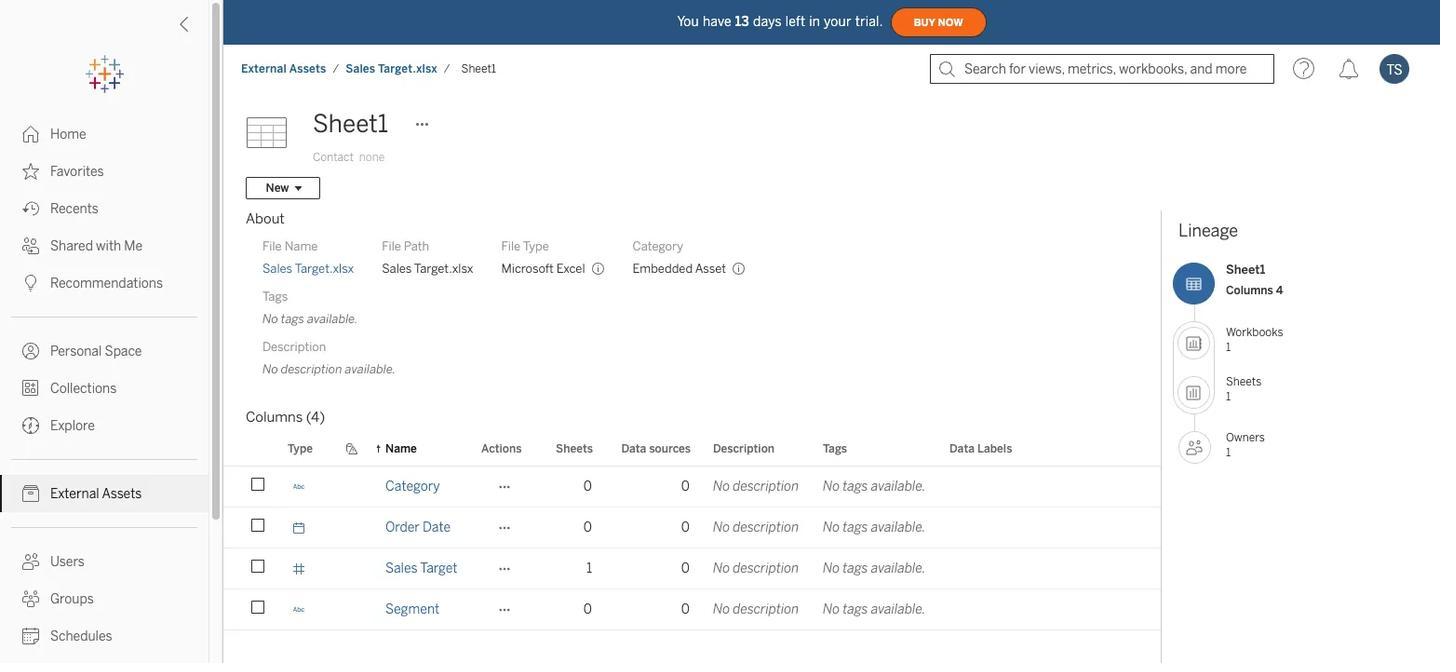 Task type: locate. For each thing, give the bounding box(es) containing it.
tags for sales target
[[843, 561, 869, 577]]

target.xlsx for file path sales target.xlsx
[[414, 262, 474, 276]]

2 no tags available. from the top
[[823, 520, 926, 536]]

4 no tags available. from the top
[[823, 602, 926, 618]]

sales target.xlsx link
[[345, 61, 438, 76], [263, 261, 354, 278]]

columns left (4) on the left
[[246, 409, 303, 426]]

0 vertical spatial tags
[[263, 290, 288, 304]]

explore
[[50, 418, 95, 434]]

1 horizontal spatial name
[[386, 442, 417, 455]]

sheet1 inside sheet1 columns 4
[[1227, 263, 1266, 277]]

category up order date link
[[386, 479, 440, 495]]

1 vertical spatial type
[[288, 442, 313, 455]]

external down explore
[[50, 486, 99, 502]]

1
[[1227, 340, 1231, 353], [1227, 390, 1231, 403], [1227, 446, 1231, 459], [587, 561, 592, 577]]

description no description available.
[[263, 340, 396, 376]]

workbooks 1 sheets 1
[[1227, 326, 1284, 403]]

name up category link
[[386, 442, 417, 455]]

favorites
[[50, 164, 104, 180]]

shared with me link
[[0, 227, 209, 265]]

main navigation. press the up and down arrow keys to access links. element
[[0, 115, 209, 663]]

1 horizontal spatial /
[[444, 62, 450, 75]]

0 horizontal spatial name
[[285, 239, 318, 253]]

sales up tags no tags available.
[[263, 262, 293, 276]]

1 vertical spatial name
[[386, 442, 417, 455]]

assets up table image
[[290, 62, 326, 75]]

sheets down workbooks
[[1227, 375, 1262, 388]]

you
[[677, 14, 699, 29]]

target
[[420, 561, 458, 577]]

personal space
[[50, 344, 142, 360]]

0 vertical spatial external assets link
[[240, 61, 327, 76]]

name
[[285, 239, 318, 253], [386, 442, 417, 455]]

type up microsoft excel
[[523, 239, 549, 253]]

4 row from the top
[[224, 590, 1231, 632]]

1 horizontal spatial type
[[523, 239, 549, 253]]

row containing order date
[[224, 508, 1231, 550]]

date
[[423, 520, 451, 536]]

sheets
[[1227, 375, 1262, 388], [556, 442, 593, 455]]

file for file path
[[382, 239, 401, 253]]

about
[[246, 210, 285, 227]]

1 horizontal spatial external
[[241, 62, 287, 75]]

/
[[333, 62, 339, 75], [444, 62, 450, 75]]

external inside main navigation. press the up and down arrow keys to access links. element
[[50, 486, 99, 502]]

/ up contact
[[333, 62, 339, 75]]

tags for order date
[[843, 520, 869, 536]]

description right sources
[[713, 442, 775, 455]]

data
[[622, 442, 647, 455], [950, 442, 975, 455]]

1 vertical spatial assets
[[102, 486, 142, 502]]

sheets inside workbooks 1 sheets 1
[[1227, 375, 1262, 388]]

data sources
[[622, 442, 691, 455]]

0 vertical spatial external
[[241, 62, 287, 75]]

Search for views, metrics, workbooks, and more text field
[[930, 54, 1275, 84]]

category
[[633, 239, 684, 253], [386, 479, 440, 495]]

0 vertical spatial columns
[[1227, 284, 1274, 297]]

data left labels
[[950, 442, 975, 455]]

order date link
[[386, 508, 451, 548]]

data left sources
[[622, 442, 647, 455]]

0 vertical spatial category
[[633, 239, 684, 253]]

0 horizontal spatial tags
[[263, 290, 288, 304]]

with
[[96, 238, 121, 254]]

target.xlsx
[[378, 62, 438, 75], [295, 262, 354, 276], [414, 262, 474, 276]]

3 row from the top
[[224, 549, 1231, 591]]

sales target.xlsx link left the "sheet1" element
[[345, 61, 438, 76]]

lineage
[[1179, 221, 1239, 241]]

3 no description from the top
[[713, 561, 799, 577]]

1 vertical spatial sheets
[[556, 442, 593, 455]]

assets up users link
[[102, 486, 142, 502]]

external
[[241, 62, 287, 75], [50, 486, 99, 502]]

0 vertical spatial description
[[263, 340, 326, 354]]

me
[[124, 238, 143, 254]]

2 no description from the top
[[713, 520, 799, 536]]

1 horizontal spatial external assets link
[[240, 61, 327, 76]]

1 no tags available. from the top
[[823, 479, 926, 495]]

new
[[266, 182, 289, 195]]

sales target.xlsx link up tags no tags available.
[[263, 261, 354, 278]]

external assets / sales target.xlsx /
[[241, 62, 450, 75]]

1 row from the top
[[224, 467, 1231, 509]]

no description
[[713, 479, 799, 495], [713, 520, 799, 536], [713, 561, 799, 577], [713, 602, 799, 618]]

tags for segment
[[843, 602, 869, 618]]

1 vertical spatial tags
[[823, 442, 848, 455]]

sales inside file path sales target.xlsx
[[382, 262, 412, 276]]

0
[[584, 479, 592, 495], [682, 479, 690, 495], [584, 520, 592, 536], [682, 520, 690, 536], [682, 561, 690, 577], [584, 602, 592, 618], [682, 602, 690, 618]]

string image
[[292, 480, 305, 493]]

0 horizontal spatial assets
[[102, 486, 142, 502]]

1 horizontal spatial data
[[950, 442, 975, 455]]

1 vertical spatial external assets link
[[0, 475, 209, 512]]

description
[[263, 340, 326, 354], [713, 442, 775, 455]]

2 file from the left
[[382, 239, 401, 253]]

now
[[939, 16, 964, 28]]

row containing category
[[224, 467, 1231, 509]]

grid
[[224, 431, 1231, 663]]

file down about
[[263, 239, 282, 253]]

4 no description from the top
[[713, 602, 799, 618]]

have
[[703, 14, 732, 29]]

target.xlsx inside file path sales target.xlsx
[[414, 262, 474, 276]]

0 vertical spatial name
[[285, 239, 318, 253]]

columns left the 4
[[1227, 284, 1274, 297]]

0 horizontal spatial description
[[263, 340, 326, 354]]

target.xlsx down "path"
[[414, 262, 474, 276]]

sheet1 element
[[456, 62, 502, 75]]

2 row from the top
[[224, 508, 1231, 550]]

1 horizontal spatial assets
[[290, 62, 326, 75]]

/ left the "sheet1" element
[[444, 62, 450, 75]]

file inside file path sales target.xlsx
[[382, 239, 401, 253]]

available. for segment
[[871, 602, 926, 618]]

1 vertical spatial category
[[386, 479, 440, 495]]

file up microsoft on the left top
[[501, 239, 521, 253]]

1 horizontal spatial tags
[[823, 442, 848, 455]]

1 horizontal spatial file
[[382, 239, 401, 253]]

file
[[263, 239, 282, 253], [382, 239, 401, 253], [501, 239, 521, 253]]

columns
[[1227, 284, 1274, 297], [246, 409, 303, 426]]

assets inside main navigation. press the up and down arrow keys to access links. element
[[102, 486, 142, 502]]

type down the columns (4)
[[288, 442, 313, 455]]

no description for sales target
[[713, 561, 799, 577]]

description inside "description no description available."
[[263, 340, 326, 354]]

embedded asset
[[633, 262, 727, 276]]

description down tags no tags available.
[[263, 340, 326, 354]]

0 horizontal spatial type
[[288, 442, 313, 455]]

assets
[[290, 62, 326, 75], [102, 486, 142, 502]]

category link
[[386, 467, 440, 507]]

2 vertical spatial sheet1
[[1227, 263, 1266, 277]]

0 horizontal spatial data
[[622, 442, 647, 455]]

external assets link up table image
[[240, 61, 327, 76]]

data for data sources
[[622, 442, 647, 455]]

1 data from the left
[[622, 442, 647, 455]]

excel
[[557, 262, 585, 276]]

name down about
[[285, 239, 318, 253]]

1 file from the left
[[263, 239, 282, 253]]

sales left target
[[386, 561, 418, 577]]

microsoft
[[501, 262, 554, 276]]

2 horizontal spatial file
[[501, 239, 521, 253]]

1 horizontal spatial description
[[713, 442, 775, 455]]

0 horizontal spatial category
[[386, 479, 440, 495]]

1 vertical spatial columns
[[246, 409, 303, 426]]

sheet1
[[462, 62, 496, 75], [313, 109, 388, 139], [1227, 263, 1266, 277]]

no inside "description no description available."
[[263, 362, 278, 376]]

description for sales target
[[733, 561, 799, 577]]

1 vertical spatial external
[[50, 486, 99, 502]]

1 horizontal spatial sheets
[[1227, 375, 1262, 388]]

target.xlsx inside file name sales target.xlsx
[[295, 262, 354, 276]]

recommendations
[[50, 276, 163, 292]]

2 horizontal spatial sheet1
[[1227, 263, 1266, 277]]

external assets link
[[240, 61, 327, 76], [0, 475, 209, 512]]

description
[[281, 362, 342, 376], [733, 479, 799, 495], [733, 520, 799, 536], [733, 561, 799, 577], [733, 602, 799, 618]]

no
[[263, 312, 278, 326], [263, 362, 278, 376], [713, 479, 730, 495], [823, 479, 840, 495], [713, 520, 730, 536], [823, 520, 840, 536], [713, 561, 730, 577], [823, 561, 840, 577], [713, 602, 730, 618], [823, 602, 840, 618]]

0 horizontal spatial file
[[263, 239, 282, 253]]

segment link
[[386, 590, 440, 630]]

category up embedded
[[633, 239, 684, 253]]

none
[[359, 151, 385, 164]]

collections
[[50, 381, 117, 397]]

0 horizontal spatial sheets
[[556, 442, 593, 455]]

favorites link
[[0, 153, 209, 190]]

1 inside owners 1
[[1227, 446, 1231, 459]]

target.xlsx for file name sales target.xlsx
[[295, 262, 354, 276]]

contact none
[[313, 151, 385, 164]]

external up table image
[[241, 62, 287, 75]]

1 horizontal spatial sheet1
[[462, 62, 496, 75]]

available. for category
[[871, 479, 926, 495]]

sheets right actions
[[556, 442, 593, 455]]

tags inside tags no tags available.
[[263, 290, 288, 304]]

tags
[[281, 312, 305, 326], [843, 479, 869, 495], [843, 520, 869, 536], [843, 561, 869, 577], [843, 602, 869, 618]]

sales down "path"
[[382, 262, 412, 276]]

asset
[[695, 262, 727, 276]]

row
[[224, 467, 1231, 509], [224, 508, 1231, 550], [224, 549, 1231, 591], [224, 590, 1231, 632]]

0 vertical spatial sheets
[[1227, 375, 1262, 388]]

0 horizontal spatial external
[[50, 486, 99, 502]]

0 vertical spatial sheet1
[[462, 62, 496, 75]]

file inside file name sales target.xlsx
[[263, 239, 282, 253]]

1 vertical spatial description
[[713, 442, 775, 455]]

3 no tags available. from the top
[[823, 561, 926, 577]]

tags
[[263, 290, 288, 304], [823, 442, 848, 455]]

0 horizontal spatial /
[[333, 62, 339, 75]]

sheet1 columns 4
[[1227, 263, 1284, 297]]

1 no description from the top
[[713, 479, 799, 495]]

0 horizontal spatial sheet1
[[313, 109, 388, 139]]

grid containing category
[[224, 431, 1231, 663]]

target.xlsx up tags no tags available.
[[295, 262, 354, 276]]

2 data from the left
[[950, 442, 975, 455]]

this table or file is embedded in the published asset on the server, and you can't create a new workbook from it. files embedded in workbooks aren't shared with other tableau site users. image
[[732, 262, 746, 276]]

1 horizontal spatial columns
[[1227, 284, 1274, 297]]

file type
[[501, 239, 549, 253]]

tags for tags
[[823, 442, 848, 455]]

external assets link down explore link
[[0, 475, 209, 512]]

0 vertical spatial assets
[[290, 62, 326, 75]]

available.
[[307, 312, 358, 326], [345, 362, 396, 376], [871, 479, 926, 495], [871, 520, 926, 536], [871, 561, 926, 577], [871, 602, 926, 618]]

recents link
[[0, 190, 209, 227]]

row group
[[224, 467, 1231, 632]]

1 horizontal spatial category
[[633, 239, 684, 253]]

file left "path"
[[382, 239, 401, 253]]



Task type: describe. For each thing, give the bounding box(es) containing it.
assets for external assets
[[102, 486, 142, 502]]

no tags available. for category
[[823, 479, 926, 495]]

in
[[810, 14, 821, 29]]

data for data labels
[[950, 442, 975, 455]]

data labels
[[950, 442, 1013, 455]]

description for segment
[[733, 602, 799, 618]]

type inside 'grid'
[[288, 442, 313, 455]]

13
[[736, 14, 750, 29]]

left
[[786, 14, 806, 29]]

groups link
[[0, 580, 209, 618]]

recents
[[50, 201, 99, 217]]

1 vertical spatial sheet1
[[313, 109, 388, 139]]

row containing sales target
[[224, 549, 1231, 591]]

shared
[[50, 238, 93, 254]]

integer image
[[292, 562, 305, 575]]

file for file name
[[263, 239, 282, 253]]

owners image
[[1179, 431, 1212, 464]]

home link
[[0, 115, 209, 153]]

sales target link
[[386, 549, 458, 589]]

no description for segment
[[713, 602, 799, 618]]

workbooks image
[[1178, 327, 1211, 360]]

you have 13 days left in your trial.
[[677, 14, 884, 29]]

tags for category
[[843, 479, 869, 495]]

workbooks
[[1227, 326, 1284, 339]]

table image
[[246, 105, 302, 161]]

tags no tags available.
[[263, 290, 358, 326]]

string image
[[292, 603, 305, 616]]

order
[[386, 520, 420, 536]]

groups
[[50, 591, 94, 607]]

contact
[[313, 151, 354, 164]]

this file type can contain multiple tables. image
[[591, 262, 605, 276]]

collections link
[[0, 370, 209, 407]]

available. for sales target
[[871, 561, 926, 577]]

description for description no description available.
[[263, 340, 326, 354]]

available. for order date
[[871, 520, 926, 536]]

description for order date
[[733, 520, 799, 536]]

file name sales target.xlsx
[[263, 239, 354, 276]]

no description for order date
[[713, 520, 799, 536]]

schedules
[[50, 629, 112, 645]]

3 file from the left
[[501, 239, 521, 253]]

buy now button
[[891, 7, 987, 37]]

0 vertical spatial type
[[523, 239, 549, 253]]

embedded
[[633, 262, 693, 276]]

recommendations link
[[0, 265, 209, 302]]

2 / from the left
[[444, 62, 450, 75]]

no tags available. for order date
[[823, 520, 926, 536]]

available. inside "description no description available."
[[345, 362, 396, 376]]

navigation panel element
[[0, 56, 209, 663]]

new button
[[246, 177, 320, 199]]

name inside 'grid'
[[386, 442, 417, 455]]

segment
[[386, 602, 440, 618]]

sources
[[650, 442, 691, 455]]

external for external assets
[[50, 486, 99, 502]]

external assets
[[50, 486, 142, 502]]

space
[[105, 344, 142, 360]]

0 horizontal spatial external assets link
[[0, 475, 209, 512]]

0 vertical spatial sales target.xlsx link
[[345, 61, 438, 76]]

personal
[[50, 344, 102, 360]]

no tags available. for sales target
[[823, 561, 926, 577]]

1 / from the left
[[333, 62, 339, 75]]

row group containing category
[[224, 467, 1231, 632]]

sales up none at top left
[[346, 62, 376, 75]]

order date
[[386, 520, 451, 536]]

home
[[50, 127, 86, 143]]

description for description
[[713, 442, 775, 455]]

explore link
[[0, 407, 209, 444]]

file path sales target.xlsx
[[382, 239, 474, 276]]

name inside file name sales target.xlsx
[[285, 239, 318, 253]]

no inside tags no tags available.
[[263, 312, 278, 326]]

available. inside tags no tags available.
[[307, 312, 358, 326]]

0 horizontal spatial columns
[[246, 409, 303, 426]]

no tags available. for segment
[[823, 602, 926, 618]]

users link
[[0, 543, 209, 580]]

sales inside sales target link
[[386, 561, 418, 577]]

buy now
[[914, 16, 964, 28]]

labels
[[978, 442, 1013, 455]]

(4)
[[306, 409, 325, 426]]

target.xlsx left the "sheet1" element
[[378, 62, 438, 75]]

columns (4)
[[246, 409, 325, 426]]

trial.
[[856, 14, 884, 29]]

sheets image
[[1178, 376, 1211, 409]]

users
[[50, 554, 85, 570]]

owners 1
[[1227, 431, 1266, 459]]

schedules link
[[0, 618, 209, 655]]

assets for external assets / sales target.xlsx /
[[290, 62, 326, 75]]

path
[[404, 239, 429, 253]]

columns image
[[1174, 263, 1215, 305]]

actions
[[482, 442, 522, 455]]

external for external assets / sales target.xlsx /
[[241, 62, 287, 75]]

microsoft excel
[[501, 262, 585, 276]]

description inside "description no description available."
[[281, 362, 342, 376]]

buy
[[914, 16, 936, 28]]

sales target
[[386, 561, 458, 577]]

shared with me
[[50, 238, 143, 254]]

columns inside sheet1 columns 4
[[1227, 284, 1274, 297]]

tags for tags no tags available.
[[263, 290, 288, 304]]

owners
[[1227, 431, 1266, 444]]

row containing segment
[[224, 590, 1231, 632]]

days
[[753, 14, 782, 29]]

1 vertical spatial sales target.xlsx link
[[263, 261, 354, 278]]

your
[[824, 14, 852, 29]]

4
[[1277, 284, 1284, 297]]

no description for category
[[713, 479, 799, 495]]

personal space link
[[0, 333, 209, 370]]

sales inside file name sales target.xlsx
[[263, 262, 293, 276]]

description for category
[[733, 479, 799, 495]]

date image
[[292, 521, 305, 534]]

category inside row
[[386, 479, 440, 495]]

tags inside tags no tags available.
[[281, 312, 305, 326]]



Task type: vqa. For each thing, say whether or not it's contained in the screenshot.
View
no



